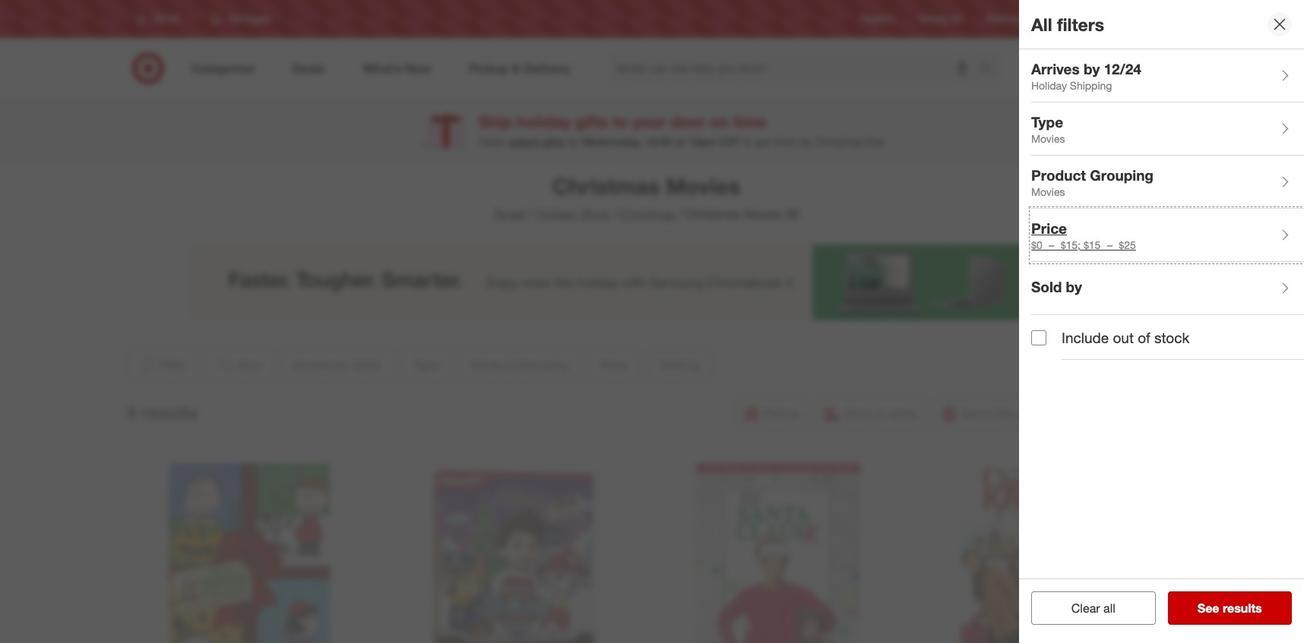 Task type: describe. For each thing, give the bounding box(es) containing it.
time
[[733, 112, 766, 132]]

weekly ad
[[920, 13, 963, 25]]

advertisement region
[[190, 245, 1102, 321]]

0 vertical spatial gifts
[[575, 112, 609, 132]]

type movies
[[1031, 113, 1065, 145]]

redcard link
[[987, 12, 1023, 26]]

get
[[755, 135, 771, 148]]

shop
[[581, 207, 610, 222]]

ad
[[951, 13, 963, 25]]

movies inside product grouping movies
[[1031, 186, 1065, 199]]

holiday shop link
[[537, 207, 610, 222]]

target inside christmas movies target / holiday shop / christmas / christmas movies (9)
[[493, 207, 527, 222]]

target circle link
[[1048, 12, 1099, 26]]

weekly ad link
[[920, 12, 963, 26]]

(9)
[[786, 207, 800, 222]]

christmas movies target / holiday shop / christmas / christmas movies (9)
[[493, 173, 800, 222]]

registry link
[[862, 12, 895, 26]]

shipping
[[1070, 79, 1112, 92]]

$0
[[1031, 239, 1043, 252]]

all filters
[[1031, 13, 1104, 35]]

by down holiday
[[568, 135, 579, 148]]

0 horizontal spatial to
[[613, 112, 628, 132]]

9
[[127, 402, 136, 423]]

12/20
[[645, 135, 673, 148]]

sold by
[[1031, 278, 1082, 295]]

select
[[509, 135, 539, 148]]

weekly
[[920, 13, 949, 25]]

arrives by 12/24 holiday shipping
[[1031, 60, 1141, 92]]

grouping
[[1090, 166, 1154, 184]]

clear all
[[1071, 601, 1116, 616]]

them
[[774, 135, 798, 148]]

registry
[[862, 13, 895, 25]]

redcard
[[987, 13, 1023, 25]]

search
[[973, 62, 1009, 77]]

holiday inside the arrives by 12/24 holiday shipping
[[1031, 79, 1067, 92]]

product
[[1031, 166, 1086, 184]]

type
[[1031, 113, 1064, 130]]

holiday inside christmas movies target / holiday shop / christmas / christmas movies (9)
[[537, 207, 577, 222]]

order
[[479, 135, 506, 148]]

results for 9 results
[[141, 402, 198, 423]]

your
[[633, 112, 666, 132]]

movies down 12pm in the right of the page
[[666, 173, 741, 200]]

by inside the arrives by 12/24 holiday shipping
[[1084, 60, 1100, 77]]

see results
[[1198, 601, 1262, 616]]

sold by button
[[1031, 262, 1304, 315]]

filters
[[1057, 13, 1104, 35]]

christmas right the shop
[[620, 207, 675, 222]]

include out of stock
[[1062, 329, 1190, 347]]

clear
[[1071, 601, 1100, 616]]

christmas link
[[620, 207, 675, 222]]

christmas inside ship holiday gifts to your door on time order select gifts by wednesday, 12/20 at 12pm cst to get them by christmas eve.
[[815, 135, 864, 148]]

Include out of stock checkbox
[[1031, 330, 1047, 345]]

circle
[[1075, 13, 1099, 25]]



Task type: vqa. For each thing, say whether or not it's contained in the screenshot.
the results associated with 9 results
yes



Task type: locate. For each thing, give the bounding box(es) containing it.
holiday
[[517, 112, 571, 132]]

9 results
[[127, 402, 198, 423]]

target link
[[493, 207, 527, 222]]

christmas left eve.
[[815, 135, 864, 148]]

sponsored
[[1057, 321, 1102, 333]]

ship
[[479, 112, 512, 132]]

results for see results
[[1223, 601, 1262, 616]]

1 horizontal spatial gifts
[[575, 112, 609, 132]]

price $0  –  $15; $15  –  $25
[[1031, 219, 1136, 252]]

results right 'see'
[[1223, 601, 1262, 616]]

holiday
[[1031, 79, 1067, 92], [537, 207, 577, 222]]

/ right christmas "link"
[[678, 207, 682, 222]]

1 vertical spatial results
[[1223, 601, 1262, 616]]

wednesday,
[[582, 135, 642, 148]]

1 horizontal spatial holiday
[[1031, 79, 1067, 92]]

3 / from the left
[[678, 207, 682, 222]]

gifts up the wednesday,
[[575, 112, 609, 132]]

ship holiday gifts to your door on time order select gifts by wednesday, 12/20 at 12pm cst to get them by christmas eve.
[[479, 112, 886, 148]]

to up the wednesday,
[[613, 112, 628, 132]]

include
[[1062, 329, 1109, 347]]

12/24
[[1104, 60, 1141, 77]]

by up the shipping
[[1084, 60, 1100, 77]]

results inside "button"
[[1223, 601, 1262, 616]]

of
[[1138, 329, 1150, 347]]

christmas up the shop
[[552, 173, 660, 200]]

2 / from the left
[[613, 207, 617, 222]]

to
[[613, 112, 628, 132], [743, 135, 752, 148]]

0 vertical spatial results
[[141, 402, 198, 423]]

1 / from the left
[[530, 207, 534, 222]]

movies
[[1031, 133, 1065, 145], [666, 173, 741, 200], [1031, 186, 1065, 199], [744, 207, 783, 222]]

0 vertical spatial target
[[1048, 13, 1073, 25]]

movies down "product"
[[1031, 186, 1065, 199]]

arrives
[[1031, 60, 1080, 77]]

movies down type
[[1031, 133, 1065, 145]]

holiday down arrives
[[1031, 79, 1067, 92]]

/ right "target" link
[[530, 207, 534, 222]]

$15;
[[1061, 239, 1081, 252]]

0 horizontal spatial /
[[530, 207, 534, 222]]

movies left (9)
[[744, 207, 783, 222]]

0 horizontal spatial results
[[141, 402, 198, 423]]

0 horizontal spatial holiday
[[537, 207, 577, 222]]

sold
[[1031, 278, 1062, 295]]

1 vertical spatial to
[[743, 135, 752, 148]]

1 horizontal spatial to
[[743, 135, 752, 148]]

0 vertical spatial to
[[613, 112, 628, 132]]

christmas right christmas "link"
[[685, 207, 741, 222]]

price
[[1031, 219, 1067, 237]]

2 horizontal spatial /
[[678, 207, 682, 222]]

What can we help you find? suggestions appear below search field
[[608, 52, 984, 85]]

target
[[1048, 13, 1073, 25], [493, 207, 527, 222]]

eve.
[[867, 135, 886, 148]]

$25
[[1119, 239, 1136, 252]]

/ right the shop
[[613, 207, 617, 222]]

1 horizontal spatial /
[[613, 207, 617, 222]]

1 vertical spatial gifts
[[542, 135, 565, 148]]

$15
[[1084, 239, 1101, 252]]

by
[[1084, 60, 1100, 77], [568, 135, 579, 148], [801, 135, 812, 148], [1066, 278, 1082, 295]]

out
[[1113, 329, 1134, 347]]

gifts down holiday
[[542, 135, 565, 148]]

/
[[530, 207, 534, 222], [613, 207, 617, 222], [678, 207, 682, 222]]

1 vertical spatial holiday
[[537, 207, 577, 222]]

by right 'them'
[[801, 135, 812, 148]]

gifts
[[575, 112, 609, 132], [542, 135, 565, 148]]

christmas
[[815, 135, 864, 148], [552, 173, 660, 200], [620, 207, 675, 222], [685, 207, 741, 222]]

12pm
[[688, 135, 716, 148]]

results
[[141, 402, 198, 423], [1223, 601, 1262, 616]]

0 horizontal spatial target
[[493, 207, 527, 222]]

results right the "9"
[[141, 402, 198, 423]]

all
[[1031, 13, 1052, 35]]

cst
[[719, 135, 740, 148]]

door
[[670, 112, 705, 132]]

1 vertical spatial target
[[493, 207, 527, 222]]

stock
[[1154, 329, 1190, 347]]

search button
[[973, 52, 1009, 88]]

0 vertical spatial holiday
[[1031, 79, 1067, 92]]

product grouping movies
[[1031, 166, 1154, 199]]

all filters dialog
[[1019, 0, 1304, 644]]

target circle
[[1048, 13, 1099, 25]]

at
[[675, 135, 685, 148]]

to left get
[[743, 135, 752, 148]]

see results button
[[1168, 592, 1292, 626]]

see
[[1198, 601, 1220, 616]]

0 horizontal spatial gifts
[[542, 135, 565, 148]]

1 horizontal spatial results
[[1223, 601, 1262, 616]]

by inside sold by button
[[1066, 278, 1082, 295]]

clear all button
[[1031, 592, 1156, 626]]

1 horizontal spatial target
[[1048, 13, 1073, 25]]

on
[[710, 112, 729, 132]]

by right "sold"
[[1066, 278, 1082, 295]]

all
[[1104, 601, 1116, 616]]

holiday left the shop
[[537, 207, 577, 222]]



